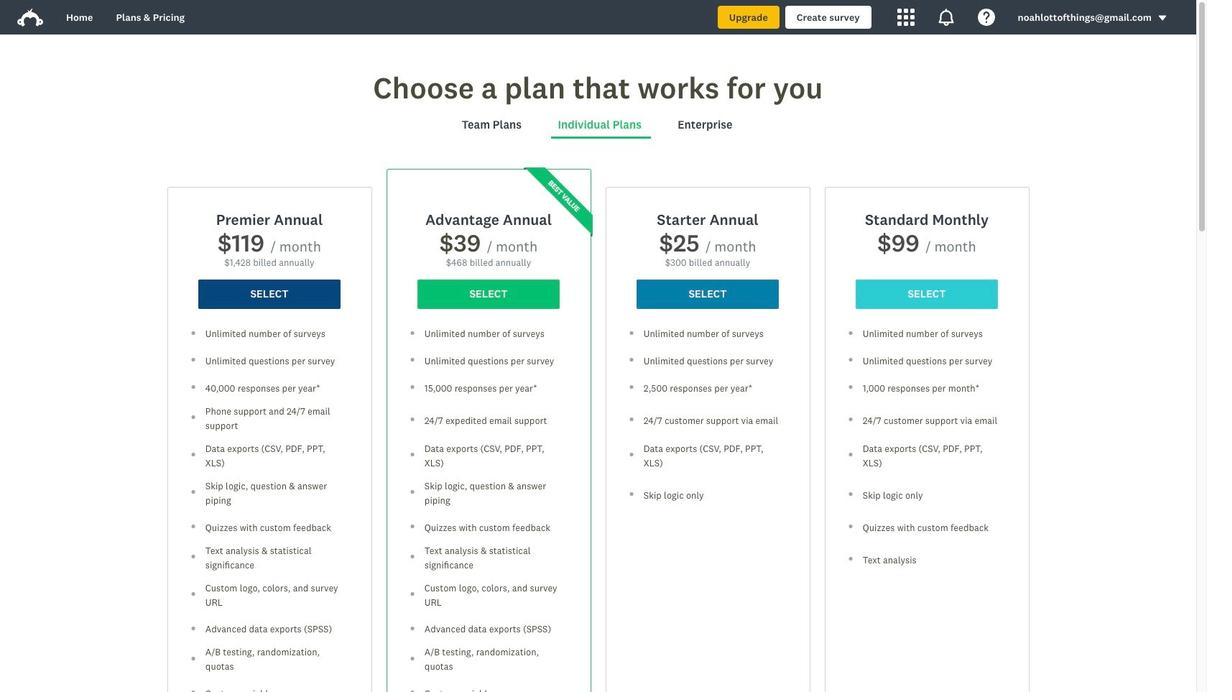 Task type: vqa. For each thing, say whether or not it's contained in the screenshot.
the rightmost Products Icon
yes



Task type: locate. For each thing, give the bounding box(es) containing it.
0 horizontal spatial products icon image
[[898, 9, 915, 26]]

products icon image
[[898, 9, 915, 26], [938, 9, 955, 26]]

1 horizontal spatial products icon image
[[938, 9, 955, 26]]

surveymonkey logo image
[[17, 9, 43, 27]]



Task type: describe. For each thing, give the bounding box(es) containing it.
dropdown arrow image
[[1158, 13, 1168, 23]]

help icon image
[[978, 9, 995, 26]]

2 products icon image from the left
[[938, 9, 955, 26]]

1 products icon image from the left
[[898, 9, 915, 26]]



